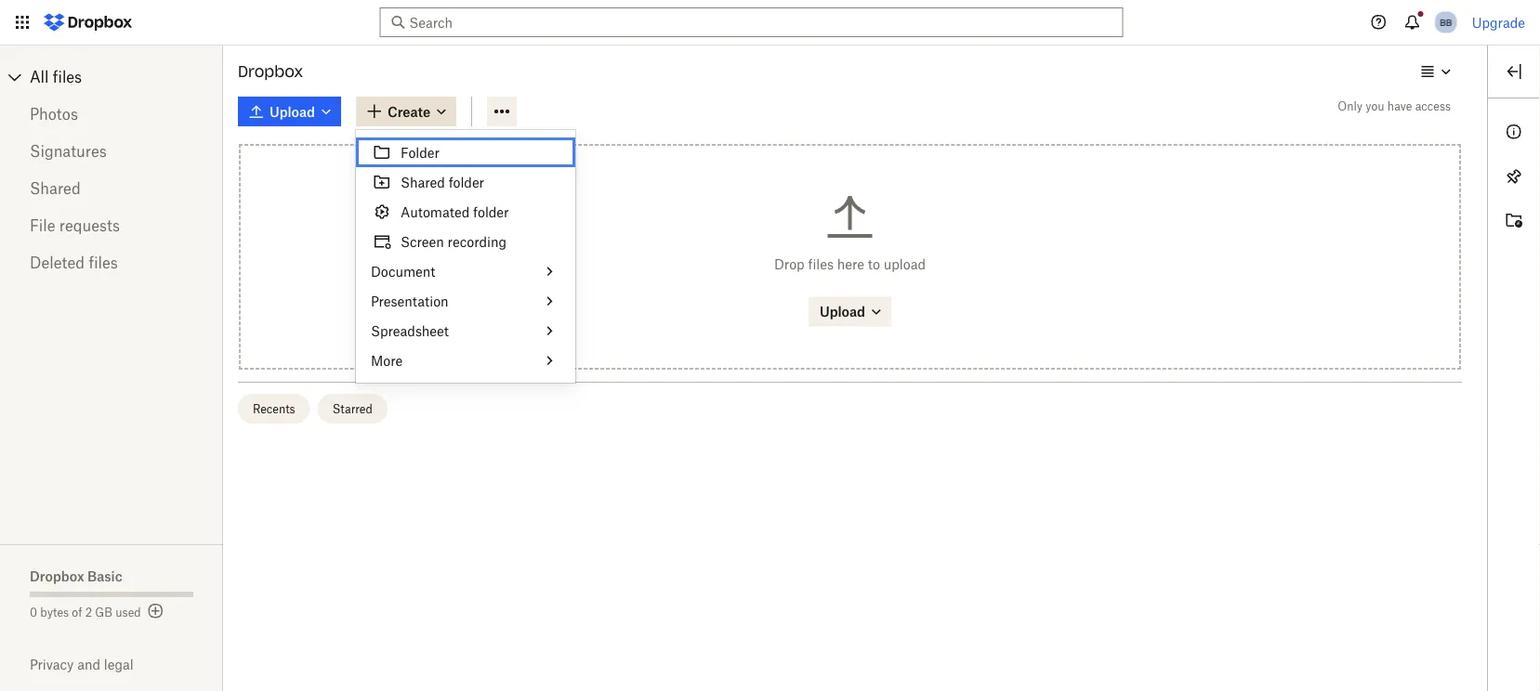 Task type: locate. For each thing, give the bounding box(es) containing it.
files
[[53, 68, 82, 86], [89, 254, 118, 272], [808, 257, 834, 272]]

files left here
[[808, 257, 834, 272]]

1 horizontal spatial dropbox
[[238, 62, 303, 81]]

starred button
[[318, 394, 387, 424]]

folder down "folder" menu item
[[449, 174, 484, 190]]

photos link
[[30, 96, 193, 133]]

have
[[1388, 99, 1412, 113]]

shared inside shared "link"
[[30, 179, 81, 198]]

0 vertical spatial folder
[[449, 174, 484, 190]]

automated folder
[[401, 204, 509, 220]]

screen
[[401, 234, 444, 250]]

deleted files link
[[30, 244, 193, 282]]

recents
[[253, 402, 295, 416]]

folder
[[449, 174, 484, 190], [473, 204, 509, 220]]

document
[[371, 264, 435, 279]]

screen recording
[[401, 234, 507, 250]]

dropbox
[[238, 62, 303, 81], [30, 568, 84, 584]]

file requests link
[[30, 207, 193, 244]]

file requests
[[30, 217, 120, 235]]

1 horizontal spatial files
[[89, 254, 118, 272]]

0 horizontal spatial files
[[53, 68, 82, 86]]

deleted
[[30, 254, 85, 272]]

files for all
[[53, 68, 82, 86]]

automated folder menu item
[[356, 197, 575, 227]]

photos
[[30, 105, 78, 123]]

0 vertical spatial dropbox
[[238, 62, 303, 81]]

signatures
[[30, 142, 107, 160]]

more menu item
[[356, 346, 575, 376]]

1 vertical spatial dropbox
[[30, 568, 84, 584]]

2 horizontal spatial files
[[808, 257, 834, 272]]

bytes
[[40, 606, 69, 619]]

shared for shared
[[30, 179, 81, 198]]

shared
[[401, 174, 445, 190], [30, 179, 81, 198]]

0 bytes of 2 gb used
[[30, 606, 141, 619]]

1 vertical spatial folder
[[473, 204, 509, 220]]

shared folder
[[401, 174, 484, 190]]

get more space image
[[145, 600, 167, 623]]

all files
[[30, 68, 82, 86]]

access
[[1415, 99, 1451, 113]]

folder menu item
[[356, 138, 575, 167]]

privacy
[[30, 657, 74, 673]]

files for deleted
[[89, 254, 118, 272]]

0 horizontal spatial dropbox
[[30, 568, 84, 584]]

files down the file requests link
[[89, 254, 118, 272]]

upgrade
[[1472, 14, 1525, 30]]

more
[[371, 353, 403, 369]]

shared up file
[[30, 179, 81, 198]]

shared down the folder
[[401, 174, 445, 190]]

shared inside 'shared folder' menu item
[[401, 174, 445, 190]]

folder up recording
[[473, 204, 509, 220]]

screen recording menu item
[[356, 227, 575, 257]]

global header element
[[0, 0, 1540, 46]]

legal
[[104, 657, 133, 673]]

1 horizontal spatial shared
[[401, 174, 445, 190]]

files right all
[[53, 68, 82, 86]]

open information panel image
[[1503, 121, 1525, 143]]

all files link
[[30, 62, 223, 92]]

0 horizontal spatial shared
[[30, 179, 81, 198]]

dropbox for dropbox
[[238, 62, 303, 81]]

only you have access
[[1338, 99, 1451, 113]]



Task type: vqa. For each thing, say whether or not it's contained in the screenshot.
'You added Secret Files 1:55 PM'
no



Task type: describe. For each thing, give the bounding box(es) containing it.
2
[[85, 606, 92, 619]]

you
[[1366, 99, 1385, 113]]

starred
[[332, 402, 373, 416]]

dropbox logo - go to the homepage image
[[37, 7, 138, 37]]

dropbox for dropbox basic
[[30, 568, 84, 584]]

dropbox basic
[[30, 568, 122, 584]]

drop
[[774, 257, 805, 272]]

files for drop
[[808, 257, 834, 272]]

open details pane image
[[1503, 60, 1525, 83]]

signatures link
[[30, 133, 193, 170]]

only
[[1338, 99, 1363, 113]]

here
[[837, 257, 864, 272]]

drop files here to upload
[[774, 257, 926, 272]]

and
[[77, 657, 100, 673]]

open activity image
[[1503, 210, 1525, 232]]

of
[[72, 606, 82, 619]]

privacy and legal link
[[30, 657, 223, 673]]

presentation
[[371, 293, 449, 309]]

basic
[[87, 568, 122, 584]]

presentation menu item
[[356, 286, 575, 316]]

folder
[[401, 145, 440, 160]]

recording
[[448, 234, 507, 250]]

open pinned items image
[[1503, 165, 1525, 188]]

deleted files
[[30, 254, 118, 272]]

used
[[115, 606, 141, 619]]

shared link
[[30, 170, 193, 207]]

spreadsheet menu item
[[356, 316, 575, 346]]

automated
[[401, 204, 470, 220]]

shared for shared folder
[[401, 174, 445, 190]]

spreadsheet
[[371, 323, 449, 339]]

upload
[[884, 257, 926, 272]]

gb
[[95, 606, 112, 619]]

folder for automated folder
[[473, 204, 509, 220]]

folder for shared folder
[[449, 174, 484, 190]]

all
[[30, 68, 49, 86]]

file
[[30, 217, 55, 235]]

shared folder menu item
[[356, 167, 575, 197]]

requests
[[59, 217, 120, 235]]

0
[[30, 606, 37, 619]]

upgrade link
[[1472, 14, 1525, 30]]

privacy and legal
[[30, 657, 133, 673]]

recents button
[[238, 394, 310, 424]]

to
[[868, 257, 880, 272]]

document menu item
[[356, 257, 575, 286]]



